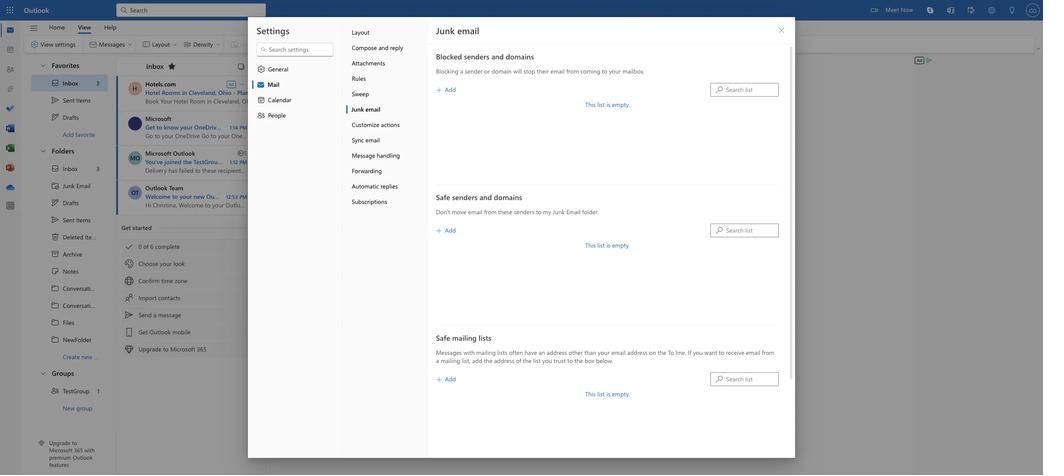 Task type: locate. For each thing, give the bounding box(es) containing it.
2  tree item from the top
[[31, 160, 108, 177]]

add for safe mailing lists
[[445, 375, 456, 383]]

365
[[197, 345, 207, 353], [74, 447, 83, 454]]

microsoft image
[[128, 117, 142, 130]]

2 vertical spatial a
[[436, 357, 439, 365]]

 tree item up " newfolder"
[[31, 314, 108, 331]]

Select a conversation checkbox
[[128, 186, 145, 200]]

2  from the top
[[51, 198, 59, 207]]

automatic replies
[[352, 182, 398, 190]]

your left mailbox. in the right of the page
[[609, 67, 621, 75]]

new
[[63, 404, 75, 412]]

2 horizontal spatial a
[[460, 67, 463, 75]]

1 vertical spatial domains
[[494, 192, 522, 202]]

 inside tree item
[[51, 387, 59, 395]]

 inside groups tree item
[[40, 370, 47, 377]]

 for 
[[257, 111, 266, 120]]

 add inside blocked senders and domains element
[[437, 86, 456, 94]]


[[51, 267, 59, 275]]

attachments button
[[346, 56, 427, 71]]

 for 
[[51, 113, 59, 121]]

view left 'settings'
[[41, 40, 53, 48]]

favorites tree
[[31, 54, 108, 143]]

 conversation history
[[51, 284, 118, 293]]

a for send
[[153, 311, 156, 319]]

1 vertical spatial is
[[607, 241, 611, 249]]

1 horizontal spatial email
[[567, 208, 581, 216]]

 for blocked senders and domains
[[437, 88, 442, 93]]

mobile right "pc"
[[305, 123, 324, 131]]

list down coming
[[598, 101, 605, 109]]

layout button
[[346, 25, 427, 40]]

0 vertical spatial search list field
[[727, 84, 779, 96]]

3  from the top
[[40, 370, 47, 377]]

1  drafts from the top
[[51, 113, 79, 121]]

zone
[[175, 277, 188, 285]]

inbox up  junk email
[[63, 164, 78, 173]]

safe
[[436, 192, 450, 202], [436, 333, 450, 343]]

mailing right list,
[[477, 349, 496, 357]]

microsoft outlook image
[[128, 151, 142, 165]]

hotels.com image
[[128, 82, 142, 95]]

calendar image
[[6, 46, 15, 54]]

3 down favorites "tree item"
[[96, 79, 100, 87]]

 inside safe senders and domains element
[[437, 228, 442, 234]]

0 vertical spatial 3
[[96, 79, 100, 87]]

tree
[[31, 160, 118, 365]]

1 vertical spatial junk email
[[352, 105, 380, 113]]

the right joined
[[183, 158, 192, 166]]

domains up these
[[494, 192, 522, 202]]

outlook right premium
[[73, 454, 93, 461]]

inbox
[[146, 61, 164, 70], [63, 79, 78, 87], [63, 164, 78, 173]]

new
[[194, 192, 205, 201], [82, 353, 92, 361]]

search list field inside blocked senders and domains element
[[727, 84, 779, 96]]

2  from the top
[[40, 147, 47, 154]]

2 vertical spatial this
[[585, 390, 596, 398]]

sync email
[[352, 136, 380, 144]]

1 vertical spatial  inbox
[[51, 164, 78, 173]]

testgroup inside message list no conversations selected list box
[[194, 158, 221, 166]]

2 this list is empty. from the top
[[585, 241, 630, 249]]

1 sent from the top
[[63, 96, 75, 104]]

from left these
[[484, 208, 497, 216]]

this list is empty. inside safe senders and domains element
[[585, 241, 630, 249]]

0 horizontal spatial ad
[[229, 81, 234, 87]]


[[29, 24, 38, 33]]

 down 
[[51, 198, 59, 207]]

add favorite
[[63, 130, 95, 138]]

junk email up customize
[[352, 105, 380, 113]]

you left trust
[[543, 357, 552, 365]]

this for safe senders and domains
[[585, 241, 596, 249]]

 button for favorites
[[35, 57, 50, 73]]

outlook inside upgrade to microsoft 365 with premium outlook features
[[73, 454, 93, 461]]

onedrive image
[[6, 183, 15, 192]]

microsoft inside upgrade to microsoft 365 with premium outlook features
[[49, 447, 72, 454]]

list inside safe senders and domains element
[[598, 241, 605, 249]]

senders up the sender
[[464, 52, 490, 61]]

 inside safe mailing lists element
[[716, 376, 723, 383]]

view
[[78, 23, 91, 31], [41, 40, 53, 48]]

 inside  view settings
[[30, 40, 39, 49]]

0 vertical spatial  inbox
[[51, 79, 78, 87]]

0 vertical spatial 
[[40, 62, 47, 69]]

1 this from the top
[[585, 101, 596, 109]]

0 horizontal spatial 
[[30, 40, 39, 49]]

upgrade for upgrade to microsoft 365
[[139, 345, 162, 353]]

is inside safe senders and domains element
[[607, 241, 611, 249]]

lists
[[479, 333, 492, 343], [498, 349, 508, 357]]

2  button from the top
[[35, 143, 50, 159]]

1 vertical spatial mobile
[[173, 328, 191, 336]]

2  from the top
[[51, 216, 59, 224]]

from inside safe senders and domains element
[[484, 208, 497, 216]]

drafts for 
[[63, 199, 79, 207]]

 button
[[25, 21, 42, 35]]


[[238, 149, 246, 158]]

 drafts down  "tree item"
[[51, 198, 79, 207]]

outlook up welcome
[[145, 184, 167, 192]]

word image
[[6, 124, 15, 133]]

more apps image
[[6, 202, 15, 210]]

junk
[[436, 24, 455, 36], [352, 105, 364, 113], [63, 182, 75, 190], [553, 208, 565, 216]]

0 vertical spatial  add
[[437, 86, 456, 94]]

2 search list field from the top
[[727, 225, 779, 237]]

outlook team image
[[128, 186, 142, 200]]


[[257, 96, 266, 104]]

list right often
[[533, 357, 541, 365]]

with inside messages with mailing lists often have an address other than your email address on the to line. if you want to receive email from a mailing list, add the address of the list you trust to the box below.
[[464, 349, 475, 357]]

1 vertical spatial a
[[153, 311, 156, 319]]

 add down the messages
[[437, 375, 456, 383]]

junk email inside junk email tab panel
[[436, 24, 480, 36]]

1 horizontal spatial with
[[464, 349, 475, 357]]

0 vertical spatial pm
[[239, 124, 247, 131]]

1 vertical spatial from
[[484, 208, 497, 216]]

 inside folders tree item
[[40, 147, 47, 154]]

dialog containing settings
[[0, 0, 1044, 475]]

application
[[0, 0, 1044, 475]]

this list is empty. down coming
[[585, 101, 630, 109]]

pm right 12:53
[[239, 193, 247, 200]]

 left 'folders'
[[40, 147, 47, 154]]

0 vertical spatial this
[[585, 101, 596, 109]]

ad inside message list no conversations selected list box
[[229, 81, 234, 87]]

new left 'folder'
[[82, 353, 92, 361]]

items
[[76, 96, 91, 104], [76, 216, 91, 224], [85, 233, 99, 241]]

 archive
[[51, 250, 82, 258]]

1  from the top
[[51, 284, 59, 293]]

upgrade up premium
[[49, 439, 70, 447]]

1  inbox from the top
[[51, 79, 78, 87]]

home button
[[43, 21, 71, 34]]

add down the messages
[[445, 375, 456, 383]]

1  from the top
[[40, 62, 47, 69]]

0 horizontal spatial a
[[153, 311, 156, 319]]

and right "pc"
[[293, 123, 304, 131]]

1 horizontal spatial new
[[194, 192, 205, 201]]

0 horizontal spatial of
[[143, 243, 149, 251]]

1 safe from the top
[[436, 192, 450, 202]]

0 vertical spatial of
[[143, 243, 149, 251]]

1 vertical spatial 
[[40, 147, 47, 154]]

layout group
[[138, 36, 222, 51]]

email inside safe senders and domains element
[[468, 208, 483, 216]]

drafts for 
[[63, 113, 79, 121]]

365 inside upgrade to microsoft 365 with premium outlook features
[[74, 447, 83, 454]]

upgrade
[[139, 345, 162, 353], [49, 439, 70, 447]]

 button for folders
[[35, 143, 50, 159]]

0 vertical spatial drafts
[[63, 113, 79, 121]]

0
[[139, 243, 142, 251]]

1 horizontal spatial junk email
[[436, 24, 480, 36]]

items inside favorites tree
[[76, 96, 91, 104]]

 for safe senders and domains
[[437, 228, 442, 234]]

0 vertical spatial safe
[[436, 192, 450, 202]]

search list field inside safe mailing lists element
[[727, 373, 779, 385]]

this inside blocked senders and domains element
[[585, 101, 596, 109]]

pm down  in the top left of the page
[[239, 159, 247, 166]]

new group
[[63, 404, 92, 412]]

settings
[[257, 24, 290, 36]]

2 sent from the top
[[63, 216, 75, 224]]

0 horizontal spatial testgroup
[[63, 387, 90, 395]]

inbox down favorites "tree item"
[[63, 79, 78, 87]]

 inside tree
[[51, 198, 59, 207]]

mobile up "upgrade to microsoft 365" at the bottom left of page
[[173, 328, 191, 336]]

email up customize actions
[[366, 105, 380, 113]]

1  from the top
[[51, 79, 59, 87]]

mailbox.
[[623, 67, 645, 75]]

0 vertical spatial get
[[145, 123, 155, 131]]

onedrive
[[194, 123, 220, 131]]

2  from the top
[[437, 228, 442, 234]]

3  tree item from the top
[[31, 314, 108, 331]]

m
[[132, 119, 138, 127]]

 down groups
[[51, 387, 59, 395]]

 inside settings tab list
[[257, 111, 266, 120]]

0 vertical spatial this list is empty.
[[585, 101, 630, 109]]

0 vertical spatial from
[[567, 67, 579, 75]]

1 horizontal spatial from
[[567, 67, 579, 75]]

 drafts inside favorites tree
[[51, 113, 79, 121]]

Search list field
[[727, 84, 779, 96], [727, 225, 779, 237], [727, 373, 779, 385]]

this list is empty. inside safe mailing lists element
[[585, 390, 630, 398]]

items for 2nd  tree item from the top
[[76, 216, 91, 224]]

 inside favorites tree
[[51, 96, 59, 104]]

get right 
[[139, 328, 148, 336]]

items for first  tree item from the top
[[76, 96, 91, 104]]

tab list
[[42, 21, 123, 34]]

0 horizontal spatial new
[[82, 353, 92, 361]]

junk email tab panel
[[428, 17, 796, 474]]

 for 
[[257, 65, 266, 74]]

 inside blocked senders and domains element
[[437, 88, 442, 93]]

 down favorites
[[51, 96, 59, 104]]

 add for safe senders and domains
[[437, 226, 456, 234]]

1  from the top
[[51, 113, 59, 121]]

add down blocking
[[445, 86, 456, 94]]

empty. inside safe senders and domains element
[[612, 241, 630, 249]]

0 vertical spatial  tree item
[[31, 74, 108, 92]]

0 vertical spatial 
[[437, 88, 442, 93]]

2 vertical spatial 
[[716, 376, 723, 383]]

3 is from the top
[[607, 390, 611, 398]]

items up  deleted items
[[76, 216, 91, 224]]

email right sync at left top
[[366, 136, 380, 144]]

 inside favorites "tree item"
[[40, 62, 47, 69]]

to down get outlook mobile
[[163, 345, 169, 353]]

inbox left ''
[[146, 61, 164, 70]]

1 empty. from the top
[[612, 101, 630, 109]]

-
[[233, 89, 236, 97]]

email inside safe senders and domains element
[[567, 208, 581, 216]]

add for safe senders and domains
[[445, 226, 456, 234]]

1 is from the top
[[607, 101, 611, 109]]

people
[[268, 111, 286, 119]]

upgrade inside upgrade to microsoft 365 with premium outlook features
[[49, 439, 70, 447]]


[[257, 80, 265, 89]]

automatic replies button
[[346, 179, 427, 194]]

 tree item
[[31, 92, 108, 109], [31, 211, 108, 228]]

is inside blocked senders and domains element
[[607, 101, 611, 109]]

0 of 6 complete
[[139, 243, 180, 251]]

 for  files
[[51, 318, 59, 327]]

outlook link
[[24, 0, 49, 21]]

testgroup left the "1:12"
[[194, 158, 221, 166]]

mailing left list,
[[441, 357, 460, 365]]

with right premium
[[84, 447, 95, 454]]

the inside message list no conversations selected list box
[[183, 158, 192, 166]]

0 vertical spatial with
[[464, 349, 475, 357]]

1 horizontal spatial 
[[257, 111, 266, 120]]

senders up move
[[452, 192, 478, 202]]

complete
[[155, 243, 180, 251]]

 drafts up the add favorite tree item
[[51, 113, 79, 121]]

2  add from the top
[[437, 226, 456, 234]]

1 vertical spatial inbox
[[63, 79, 78, 87]]

0 vertical spatial ad
[[917, 57, 923, 63]]

2  from the top
[[51, 301, 59, 310]]

1 drafts from the top
[[63, 113, 79, 121]]

0 horizontal spatial view
[[41, 40, 53, 48]]

document
[[0, 0, 1044, 475]]

history
[[99, 284, 118, 292]]

 drafts inside tree
[[51, 198, 79, 207]]

trust
[[554, 357, 566, 365]]

 inside favorites tree
[[51, 113, 59, 121]]

1 horizontal spatial 365
[[197, 345, 207, 353]]

0 vertical spatial empty.
[[612, 101, 630, 109]]

 up the add favorite tree item
[[51, 113, 59, 121]]

3 this list is empty. from the top
[[585, 390, 630, 398]]

0 vertical spatial group
[[223, 158, 239, 166]]

0 horizontal spatial junk email
[[352, 105, 380, 113]]

set your advertising preferences image
[[926, 57, 933, 64]]

their
[[537, 67, 549, 75]]

 for  testgroup
[[51, 387, 59, 395]]

0 vertical spatial is
[[607, 101, 611, 109]]

 tree item down favorites
[[31, 74, 108, 92]]

0 vertical spatial 
[[716, 86, 723, 93]]

 sent items inside favorites tree
[[51, 96, 91, 104]]

 tree item down  junk email
[[31, 194, 108, 211]]

home
[[49, 23, 65, 31]]

0 horizontal spatial email
[[76, 182, 91, 190]]

lists up add at the left of page
[[479, 333, 492, 343]]

microsoft
[[145, 115, 171, 123], [145, 149, 171, 157], [170, 345, 195, 353], [49, 447, 72, 454]]

to
[[668, 349, 674, 357]]

1  tree item from the top
[[31, 280, 118, 297]]

0 vertical spatial  tree item
[[31, 92, 108, 109]]

3 pm from the top
[[239, 193, 247, 200]]

list for blocked senders and domains
[[598, 101, 605, 109]]

 button left 'folders'
[[35, 143, 50, 159]]

 button inside groups tree item
[[35, 365, 50, 381]]

pm right 1:14
[[239, 124, 247, 131]]

list
[[598, 101, 605, 109], [598, 241, 605, 249], [533, 357, 541, 365], [598, 390, 605, 398]]

 drafts for 
[[51, 198, 79, 207]]

email down safe senders and domains
[[468, 208, 483, 216]]

add left favorite
[[63, 130, 74, 138]]

365 inside message list no conversations selected list box
[[197, 345, 207, 353]]

0 vertical spatial a
[[460, 67, 463, 75]]

2 safe from the top
[[436, 333, 450, 343]]

1 horizontal spatial 
[[257, 65, 266, 74]]

 for safe mailing lists
[[437, 377, 442, 382]]

address left 'on' in the bottom of the page
[[628, 349, 648, 357]]

get left started in the top of the page
[[121, 224, 131, 232]]

2  drafts from the top
[[51, 198, 79, 207]]

a inside blocked senders and domains element
[[460, 67, 463, 75]]


[[51, 250, 59, 258]]

of right 0
[[143, 243, 149, 251]]

 inside safe senders and domains element
[[716, 227, 723, 234]]

this inside safe senders and domains element
[[585, 241, 596, 249]]

add inside blocked senders and domains element
[[445, 86, 456, 94]]

 button inside folders tree item
[[35, 143, 50, 159]]

 button
[[35, 57, 50, 73], [35, 143, 50, 159], [35, 365, 50, 381]]

testgroup
[[194, 158, 221, 166], [63, 387, 90, 395]]

0 vertical spatial mobile
[[305, 123, 324, 131]]

 add down blocking
[[437, 86, 456, 94]]

1 pm from the top
[[239, 124, 247, 131]]

4  from the top
[[51, 335, 59, 344]]

0 vertical spatial 
[[257, 111, 266, 120]]

1 vertical spatial 
[[257, 65, 266, 74]]

the
[[183, 158, 192, 166], [658, 349, 667, 357], [484, 357, 493, 365], [523, 357, 532, 365], [575, 357, 583, 365]]

0 horizontal spatial mobile
[[173, 328, 191, 336]]

0 vertical spatial email
[[76, 182, 91, 190]]

junk inside safe senders and domains element
[[553, 208, 565, 216]]

pm for onedrive
[[239, 124, 247, 131]]


[[51, 79, 59, 87], [51, 164, 59, 173]]

2 empty. from the top
[[612, 241, 630, 249]]

to right premium features icon
[[72, 439, 77, 447]]

3 empty. from the top
[[612, 390, 630, 398]]

1 this list is empty. from the top
[[585, 101, 630, 109]]

message list section
[[116, 55, 324, 475]]

domains for blocked senders and domains
[[506, 52, 534, 61]]

lists left often
[[498, 349, 508, 357]]

 down don't in the left top of the page
[[437, 228, 442, 234]]

1 vertical spatial 
[[716, 227, 723, 234]]

3  from the top
[[437, 377, 442, 382]]

1 search list field from the top
[[727, 84, 779, 96]]

this list is empty. inside blocked senders and domains element
[[585, 101, 630, 109]]

 tree item up add favorite on the left of the page
[[31, 109, 108, 126]]

 button for groups
[[35, 365, 50, 381]]

search list field for safe senders and domains
[[727, 225, 779, 237]]

you've joined the testgroup group
[[145, 158, 239, 166]]

customize actions
[[352, 121, 400, 129]]

2  from the top
[[51, 164, 59, 173]]

view left help
[[78, 23, 91, 31]]

0 vertical spatial 
[[51, 79, 59, 87]]

a for blocking
[[460, 67, 463, 75]]

0 vertical spatial sent
[[63, 96, 75, 104]]

3  button from the top
[[35, 365, 50, 381]]

add inside safe senders and domains element
[[445, 226, 456, 234]]


[[260, 47, 266, 53]]

safe for safe senders and domains
[[436, 192, 450, 202]]

1 vertical spatial safe
[[436, 333, 450, 343]]

0 vertical spatial 
[[51, 96, 59, 104]]

 inside safe mailing lists element
[[437, 377, 442, 382]]

 newfolder
[[51, 335, 91, 344]]

1 vertical spatial 
[[51, 164, 59, 173]]

list inside blocked senders and domains element
[[598, 101, 605, 109]]

calendar
[[268, 96, 292, 104]]

to do image
[[6, 105, 15, 113]]

is
[[607, 101, 611, 109], [607, 241, 611, 249], [607, 390, 611, 398]]

365 for upgrade to microsoft 365 with premium outlook features
[[74, 447, 83, 454]]

files image
[[6, 85, 15, 94]]

2 vertical spatial  add
[[437, 375, 456, 383]]

drafts inside favorites tree
[[63, 113, 79, 121]]

testgroup up new group
[[63, 387, 90, 395]]

2  tree item from the top
[[31, 194, 108, 211]]

forwarding
[[352, 167, 382, 175]]

new left outlook.com at left top
[[194, 192, 205, 201]]

 inside settings tab list
[[257, 65, 266, 74]]

1 vertical spatial  add
[[437, 226, 456, 234]]

1  add from the top
[[437, 86, 456, 94]]

1 horizontal spatial view
[[78, 23, 91, 31]]

new group tree item
[[31, 399, 108, 417]]

inbox heading
[[135, 57, 179, 76]]

inbox inside favorites tree
[[63, 79, 78, 87]]

2 drafts from the top
[[63, 199, 79, 207]]

2 horizontal spatial from
[[762, 349, 775, 357]]

0 horizontal spatial from
[[484, 208, 497, 216]]

 left favorites
[[40, 62, 47, 69]]

box
[[585, 357, 595, 365]]

and up domain
[[492, 52, 504, 61]]

sweep
[[352, 90, 369, 98]]

 sent items up  tree item
[[51, 216, 91, 224]]

0 vertical spatial domains
[[506, 52, 534, 61]]

and
[[379, 44, 389, 52], [492, 52, 504, 61], [293, 123, 304, 131], [480, 192, 492, 202]]

 tree item
[[31, 74, 108, 92], [31, 160, 108, 177]]

search list field inside safe senders and domains element
[[727, 225, 779, 237]]

ad left set your advertising preferences icon
[[917, 57, 923, 63]]

you right the if
[[693, 349, 703, 357]]

dialog
[[0, 0, 1044, 475]]

outlook team
[[145, 184, 183, 192]]

1 vertical spatial items
[[76, 216, 91, 224]]

is inside safe mailing lists element
[[607, 390, 611, 398]]

 sent items down favorites "tree item"
[[51, 96, 91, 104]]

this for safe mailing lists
[[585, 390, 596, 398]]

outlook banner
[[0, 0, 1044, 21]]

safe senders and domains element
[[436, 208, 779, 314]]

 add inside safe senders and domains element
[[437, 226, 456, 234]]

upgrade inside message list no conversations selected list box
[[139, 345, 162, 353]]

group inside "tree item"
[[76, 404, 92, 412]]

 button left favorites
[[35, 57, 50, 73]]

3  from the top
[[716, 376, 723, 383]]

group down 1:14
[[223, 158, 239, 166]]

 tree item up deleted
[[31, 211, 108, 228]]

2 vertical spatial empty.
[[612, 390, 630, 398]]

plans
[[237, 89, 252, 97]]

a inside message list no conversations selected list box
[[153, 311, 156, 319]]

your
[[609, 67, 621, 75], [180, 123, 193, 131], [271, 123, 283, 131], [180, 192, 192, 201], [160, 260, 172, 268], [598, 349, 610, 357]]

this inside safe mailing lists element
[[585, 390, 596, 398]]

1 horizontal spatial lists
[[498, 349, 508, 357]]

 inside blocked senders and domains element
[[716, 86, 723, 93]]

email inside button
[[366, 136, 380, 144]]

 tree item
[[31, 109, 108, 126], [31, 194, 108, 211]]


[[51, 284, 59, 293], [51, 301, 59, 310], [51, 318, 59, 327], [51, 335, 59, 344]]

 tree item down files
[[31, 331, 108, 348]]

actions
[[381, 121, 400, 129]]

 tree item
[[31, 246, 108, 263]]

of
[[143, 243, 149, 251], [516, 357, 522, 365]]

 add inside safe mailing lists element
[[437, 375, 456, 383]]

3 search list field from the top
[[727, 373, 779, 385]]

1 vertical spatial drafts
[[63, 199, 79, 207]]

1 vertical spatial this list is empty.
[[585, 241, 630, 249]]

1 vertical spatial 3
[[96, 164, 100, 173]]


[[250, 62, 258, 71]]

0 vertical spatial items
[[76, 96, 91, 104]]

items for  tree item
[[85, 233, 99, 241]]

 button inside favorites "tree item"
[[35, 57, 50, 73]]

1 3 from the top
[[96, 79, 100, 87]]

 up up
[[257, 111, 266, 120]]

 tree item
[[31, 280, 118, 297], [31, 297, 108, 314], [31, 314, 108, 331], [31, 331, 108, 348]]

blocked senders and domains element
[[436, 67, 779, 173]]

will
[[513, 67, 522, 75]]

empty. inside safe mailing lists element
[[612, 390, 630, 398]]

2 vertical spatial is
[[607, 390, 611, 398]]

1 vertical spatial get
[[121, 224, 131, 232]]

a right send
[[153, 311, 156, 319]]

1 vertical spatial  button
[[35, 143, 50, 159]]

Select a conversation checkbox
[[128, 117, 145, 130]]

2 this from the top
[[585, 241, 596, 249]]

add inside safe mailing lists element
[[445, 375, 456, 383]]

of left have
[[516, 357, 522, 365]]

2  tree item from the top
[[31, 211, 108, 228]]

this down folder.
[[585, 241, 596, 249]]

junk right my
[[553, 208, 565, 216]]

1 horizontal spatial group
[[223, 158, 239, 166]]

 tree item up  junk email
[[31, 160, 108, 177]]

3  add from the top
[[437, 375, 456, 383]]

Select a conversation checkbox
[[128, 151, 145, 165]]

outlook inside banner
[[24, 6, 49, 15]]

drafts down  junk email
[[63, 199, 79, 207]]

upgrade right ""
[[139, 345, 162, 353]]

3  from the top
[[51, 318, 59, 327]]

 inbox inside favorites tree
[[51, 79, 78, 87]]

junk email
[[436, 24, 480, 36], [352, 105, 380, 113]]

2 vertical spatial this list is empty.
[[585, 390, 630, 398]]

sent up  tree item
[[63, 216, 75, 224]]

2 pm from the top
[[239, 159, 247, 166]]

senders for safe
[[452, 192, 478, 202]]

empty. for safe senders and domains
[[612, 241, 630, 249]]

1  sent items from the top
[[51, 96, 91, 104]]

 down the messages
[[437, 377, 442, 382]]

to right trust
[[568, 357, 573, 365]]

 drafts for 
[[51, 113, 79, 121]]

empty. inside blocked senders and domains element
[[612, 101, 630, 109]]

and inside button
[[379, 44, 389, 52]]

1  from the top
[[51, 96, 59, 104]]

 notes
[[51, 267, 79, 275]]

 tree item up files
[[31, 297, 108, 314]]

lists inside messages with mailing lists often have an address other than your email address on the to line. if you want to receive email from a mailing list, add the address of the list you trust to the box below.
[[498, 349, 508, 357]]

 for safe senders and domains
[[716, 227, 723, 234]]

0 vertical spatial 
[[51, 113, 59, 121]]

1 vertical spatial  tree item
[[31, 211, 108, 228]]

1  button from the top
[[35, 57, 50, 73]]

0 vertical spatial inbox
[[146, 61, 164, 70]]

 down  files
[[51, 335, 59, 344]]

2 vertical spatial get
[[139, 328, 148, 336]]

safe for safe mailing lists
[[436, 333, 450, 343]]

0 horizontal spatial address
[[494, 357, 515, 365]]

favorites tree item
[[31, 57, 108, 74]]

2 vertical spatial senders
[[514, 208, 535, 216]]

1  from the top
[[437, 88, 442, 93]]

settings tab list
[[248, 17, 342, 458]]

a
[[460, 67, 463, 75], [153, 311, 156, 319], [436, 357, 439, 365]]

your inside blocked senders and domains element
[[609, 67, 621, 75]]

 down favorites
[[51, 79, 59, 87]]

2  from the top
[[716, 227, 723, 234]]

application containing settings
[[0, 0, 1044, 475]]

1 vertical spatial with
[[84, 447, 95, 454]]

powerpoint image
[[6, 164, 15, 172]]

address right add at the left of page
[[494, 357, 515, 365]]

 for  newfolder
[[51, 335, 59, 344]]

1 vertical spatial  sent items
[[51, 216, 91, 224]]

3 this from the top
[[585, 390, 596, 398]]

want
[[705, 349, 718, 357]]

2 is from the top
[[607, 241, 611, 249]]

1 vertical spatial group
[[76, 404, 92, 412]]

 for favorites
[[40, 62, 47, 69]]

0 vertical spatial lists
[[479, 333, 492, 343]]

domains up will
[[506, 52, 534, 61]]

 sent items
[[51, 96, 91, 104], [51, 216, 91, 224]]

how
[[226, 123, 239, 131]]

subscriptions
[[352, 198, 387, 206]]

upgrade to microsoft 365
[[139, 345, 207, 353]]

1 vertical spatial ad
[[229, 81, 234, 87]]

 for groups
[[40, 370, 47, 377]]

1  from the top
[[716, 86, 723, 93]]

1  tree item from the top
[[31, 109, 108, 126]]

message handling button
[[346, 148, 427, 163]]

welcome
[[145, 192, 171, 201]]



Task type: describe. For each thing, give the bounding box(es) containing it.
of inside messages with mailing lists often have an address other than your email address on the to line. if you want to receive email from a mailing list, add the address of the list you trust to the box below.
[[516, 357, 522, 365]]

junk email heading
[[436, 24, 480, 36]]

the left to
[[658, 349, 667, 357]]

the right often
[[523, 357, 532, 365]]

to inside safe senders and domains element
[[536, 208, 542, 216]]

and up don't move email from these senders to my junk email folder.
[[480, 192, 492, 202]]

files
[[63, 318, 74, 327]]

3 inside favorites tree
[[96, 79, 100, 87]]

document containing settings
[[0, 0, 1044, 475]]

get for get started
[[121, 224, 131, 232]]

this list is empty. for blocked senders and domains
[[585, 101, 630, 109]]

often
[[509, 349, 523, 357]]

your left look at the bottom left of page
[[160, 260, 172, 268]]

create
[[63, 353, 80, 361]]

change.
[[253, 89, 275, 97]]

domain
[[492, 67, 512, 75]]

pm for outlook.com
[[239, 193, 247, 200]]

view inside  view settings
[[41, 40, 53, 48]]

 for safe mailing lists
[[716, 376, 723, 383]]

is for safe mailing lists
[[607, 390, 611, 398]]

meet now
[[886, 6, 914, 14]]

with inside upgrade to microsoft 365 with premium outlook features
[[84, 447, 95, 454]]

upgrade for upgrade to microsoft 365 with premium outlook features
[[49, 439, 70, 447]]

2  inbox from the top
[[51, 164, 78, 173]]

your right up
[[271, 123, 283, 131]]

view inside button
[[78, 23, 91, 31]]

to down team
[[172, 192, 178, 201]]

safe mailing lists element
[[436, 349, 779, 463]]

book
[[277, 89, 291, 97]]

folders tree item
[[31, 143, 108, 160]]

search list field for safe mailing lists
[[727, 373, 779, 385]]

this for blocked senders and domains
[[585, 101, 596, 109]]

cancellable
[[292, 89, 323, 97]]

your inside messages with mailing lists often have an address other than your email address on the to line. if you want to receive email from a mailing list, add the address of the list you trust to the box below.
[[598, 349, 610, 357]]

 for folders
[[40, 147, 47, 154]]

blocking a sender or domain will stop their email from coming to your mailbox.
[[436, 67, 645, 75]]

receive
[[726, 349, 745, 357]]

testgroup inside  testgroup
[[63, 387, 90, 395]]

 for  conversation history
[[51, 284, 59, 293]]

2  sent items from the top
[[51, 216, 91, 224]]

if
[[688, 349, 692, 357]]

mailing up the messages
[[452, 333, 477, 343]]

microsoft up you've
[[145, 149, 171, 157]]

features
[[49, 461, 69, 468]]

1 horizontal spatial you
[[693, 349, 703, 357]]

 view settings
[[30, 40, 76, 49]]

rules
[[352, 74, 366, 83]]

1  tree item from the top
[[31, 92, 108, 109]]

message handling
[[352, 151, 400, 160]]

email inside "button"
[[366, 105, 380, 113]]


[[125, 277, 133, 285]]

add for blocked senders and domains
[[445, 86, 456, 94]]

conversation
[[63, 284, 98, 292]]

contacts
[[158, 294, 180, 302]]

list inside messages with mailing lists often have an address other than your email address on the to line. if you want to receive email from a mailing list, add the address of the list you trust to the box below.
[[533, 357, 541, 365]]

Search settings search field
[[266, 45, 325, 54]]

this list is empty. for safe mailing lists
[[585, 390, 630, 398]]

1:14
[[230, 124, 238, 131]]

messages with mailing lists often have an address other than your email address on the to line. if you want to receive email from a mailing list, add the address of the list you trust to the box below.
[[436, 349, 775, 365]]

list for safe senders and domains
[[598, 241, 605, 249]]

2 horizontal spatial address
[[628, 349, 648, 357]]

your right know
[[180, 123, 193, 131]]

0 horizontal spatial you
[[543, 357, 552, 365]]

0 horizontal spatial lists
[[479, 333, 492, 343]]

help button
[[98, 21, 123, 34]]

back
[[247, 123, 260, 131]]

12:53
[[226, 193, 238, 200]]

 testgroup
[[51, 387, 90, 395]]

inbox inside inbox 
[[146, 61, 164, 70]]

reply
[[390, 44, 403, 52]]

favorites
[[52, 61, 79, 70]]

in
[[182, 89, 187, 97]]

 tree item
[[31, 263, 108, 280]]

these
[[498, 208, 513, 216]]

 add for blocked senders and domains
[[437, 86, 456, 94]]

pc
[[284, 123, 292, 131]]

you've
[[145, 158, 163, 166]]

list for safe mailing lists
[[598, 390, 605, 398]]

of inside message list no conversations selected list box
[[143, 243, 149, 251]]

cleveland,
[[189, 89, 217, 97]]

to right 1:14
[[240, 123, 246, 131]]

have
[[525, 349, 537, 357]]

email up the 'blocked senders and domains'
[[457, 24, 480, 36]]

up
[[262, 123, 269, 131]]


[[168, 62, 176, 71]]

safe senders and domains
[[436, 192, 522, 202]]

move
[[452, 208, 467, 216]]

other
[[569, 349, 583, 357]]

to right want
[[719, 349, 725, 357]]

junk inside junk email "button"
[[352, 105, 364, 113]]

to inside blocked senders and domains element
[[602, 67, 608, 75]]

sender
[[465, 67, 483, 75]]

 tree item
[[31, 228, 108, 246]]

forwarding button
[[346, 163, 427, 179]]

microsoft down get outlook mobile
[[170, 345, 195, 353]]

empty. for blocked senders and domains
[[612, 101, 630, 109]]

microsoft up know
[[145, 115, 171, 123]]

email inside  junk email
[[76, 182, 91, 190]]

 for 
[[51, 198, 59, 207]]

account
[[244, 192, 265, 201]]

add favorite tree item
[[31, 126, 108, 143]]

people image
[[6, 65, 15, 74]]

upgrade to microsoft 365 with premium outlook features
[[49, 439, 95, 468]]

an
[[539, 349, 545, 357]]

senders for blocked
[[464, 52, 490, 61]]

junk email button
[[346, 102, 427, 117]]

started
[[133, 224, 152, 232]]

2 vertical spatial inbox
[[63, 164, 78, 173]]

2  tree item from the top
[[31, 297, 108, 314]]

replies
[[381, 182, 398, 190]]

 for 
[[51, 301, 59, 310]]

1 horizontal spatial address
[[547, 349, 567, 357]]

don't
[[436, 208, 450, 216]]

sync email button
[[346, 133, 427, 148]]

your down team
[[180, 192, 192, 201]]

 tree item for 
[[31, 194, 108, 211]]

1:12 pm
[[230, 159, 247, 166]]

stop
[[524, 67, 535, 75]]

1  tree item from the top
[[31, 74, 108, 92]]

from inside messages with mailing lists often have an address other than your email address on the to line. if you want to receive email from a mailing list, add the address of the list you trust to the box below.
[[762, 349, 775, 357]]

blocking
[[436, 67, 459, 75]]


[[125, 294, 133, 302]]

to inside upgrade to microsoft 365 with premium outlook features
[[72, 439, 77, 447]]

outlook.com
[[206, 192, 242, 201]]

tree containing 
[[31, 160, 118, 365]]


[[125, 260, 133, 268]]

is for blocked senders and domains
[[607, 101, 611, 109]]

message list no conversations selected list box
[[116, 76, 324, 475]]

groups tree item
[[31, 365, 108, 382]]

excel image
[[6, 144, 15, 153]]

junk inside  junk email
[[63, 182, 75, 190]]

groups
[[52, 369, 74, 378]]

tab list containing home
[[42, 21, 123, 34]]

archive
[[63, 250, 82, 258]]

get for get outlook mobile
[[139, 328, 148, 336]]

this list is empty. for safe senders and domains
[[585, 241, 630, 249]]

add
[[472, 357, 483, 365]]

outlook up you've joined the testgroup group
[[173, 149, 195, 157]]

new inside message list no conversations selected list box
[[194, 192, 205, 201]]

list,
[[462, 357, 471, 365]]

create new folder tree item
[[31, 348, 110, 365]]

pm for group
[[239, 159, 247, 166]]

email right than
[[612, 349, 626, 357]]

new inside tree item
[[82, 353, 92, 361]]

on
[[650, 349, 656, 357]]

domains for safe senders and domains
[[494, 192, 522, 202]]

 inside favorites tree
[[51, 79, 59, 87]]

is for safe senders and domains
[[607, 241, 611, 249]]

 for  view settings
[[30, 40, 39, 49]]

search list field for blocked senders and domains
[[727, 84, 779, 96]]

a inside messages with mailing lists often have an address other than your email address on the to line. if you want to receive email from a mailing list, add the address of the list you trust to the box below.
[[436, 357, 439, 365]]

 for blocked senders and domains
[[716, 86, 723, 93]]

 tree item
[[31, 382, 108, 399]]

settings heading
[[257, 24, 290, 36]]

premium features image
[[38, 441, 44, 447]]

email right the receive
[[746, 349, 761, 357]]

confirm
[[139, 277, 160, 285]]

1 horizontal spatial mobile
[[305, 123, 324, 131]]

the right add at the left of page
[[484, 357, 493, 365]]

1 horizontal spatial ad
[[917, 57, 923, 63]]

 tree item for 
[[31, 109, 108, 126]]

email inside blocked senders and domains element
[[551, 67, 565, 75]]

choose your look
[[139, 260, 185, 268]]

newfolder
[[63, 336, 91, 344]]

1:12
[[230, 159, 238, 166]]

365 for upgrade to microsoft 365
[[197, 345, 207, 353]]

help
[[104, 23, 117, 31]]

from inside blocked senders and domains element
[[567, 67, 579, 75]]

mo
[[130, 154, 140, 162]]

2 3 from the top
[[96, 164, 100, 173]]

get for get to know your onedrive – how to back up your pc and mobile
[[145, 123, 155, 131]]

add inside tree item
[[63, 130, 74, 138]]

h
[[133, 84, 137, 92]]

empty. for safe mailing lists
[[612, 390, 630, 398]]

4  tree item from the top
[[31, 331, 108, 348]]

subscriptions button
[[346, 194, 427, 210]]

rooms
[[162, 89, 181, 97]]

compose
[[352, 44, 377, 52]]


[[778, 27, 785, 34]]

hotel rooms in cleveland, ohio - plans change. book cancellable
[[145, 89, 323, 97]]

time
[[161, 277, 173, 285]]

choose
[[139, 260, 158, 268]]

junk email inside junk email "button"
[[352, 105, 380, 113]]

sent inside favorites tree
[[63, 96, 75, 104]]

group inside message list no conversations selected list box
[[223, 158, 239, 166]]

general
[[268, 65, 289, 73]]

junk up blocked
[[436, 24, 455, 36]]

or
[[485, 67, 490, 75]]

create new folder
[[63, 353, 110, 361]]

customize actions button
[[346, 117, 427, 133]]

rules button
[[346, 71, 427, 86]]

 add for safe mailing lists
[[437, 375, 456, 383]]

mail image
[[6, 26, 15, 35]]

the left box
[[575, 357, 583, 365]]

 tree item
[[31, 177, 108, 194]]

message
[[158, 311, 181, 319]]

left-rail-appbar navigation
[[2, 21, 19, 198]]

favorite
[[75, 130, 95, 138]]

outlook down send a message
[[149, 328, 171, 336]]

coming
[[581, 67, 601, 75]]

look
[[173, 260, 185, 268]]

to left know
[[157, 123, 162, 131]]

and inside message list no conversations selected list box
[[293, 123, 304, 131]]

team
[[169, 184, 183, 192]]

mail
[[268, 80, 280, 89]]



Task type: vqa. For each thing, say whether or not it's contained in the screenshot.
"lists" to the left
yes



